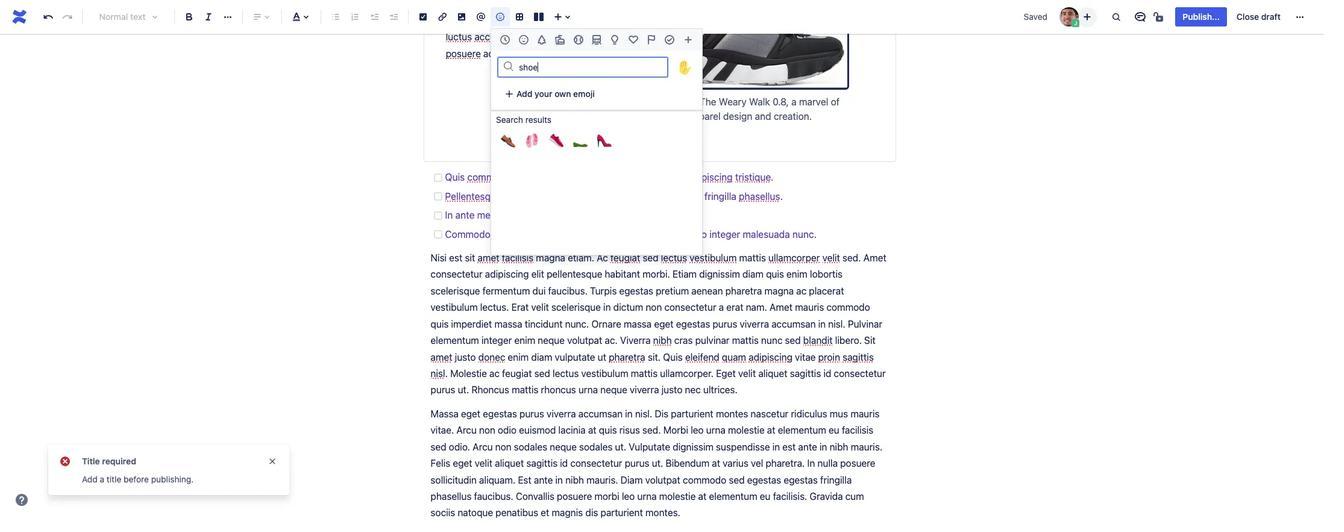 Task type: describe. For each thing, give the bounding box(es) containing it.
gravida
[[810, 491, 843, 502]]

faucibus. inside "nisi est sit amet facilisis magna etiam. ac feugiat sed lectus vestibulum mattis ullamcorper velit sed. amet consectetur adipiscing elit pellentesque habitant morbi. etiam dignissim diam quis enim lobortis scelerisque fermentum dui faucibus. turpis egestas pretium aenean pharetra magna ac placerat vestibulum lectus. erat velit scelerisque in dictum non consectetur a erat nam. amet mauris commodo quis imperdiet massa tincidunt nunc. ornare massa eget egestas purus viverra accumsan in nisl. pulvinar elementum integer enim neque volutpat ac. viverra nibh cras pulvinar mattis nunc sed blandit libero. sit amet justo donec enim diam vulputate ut pharetra sit. quis eleifend quam adipiscing vitae proin sagittis nisl. molestie ac feugiat sed lectus vestibulum mattis ullamcorper. eget velit aliquet sagittis id consectetur purus ut. rhoncus mattis rhoncus urna neque viverra justo nec ultrices."
[[548, 286, 588, 297]]

odio inside massa eget egestas purus viverra accumsan in nisl. dis parturient montes nascetur ridiculus mus mauris vitae. arcu non odio euismod lacinia at quis risus sed. morbi leo urna molestie at elementum eu facilisis sed odio. arcu non sodales neque sodales ut. vulputate dignissim suspendisse in est ante in nibh mauris. felis eget velit aliquet sagittis id consectetur purus ut. bibendum at varius vel pharetra. in nulla posuere sollicitudin aliquam. est ante in nibh mauris. diam volutpat commodo sed egestas egestas fringilla phasellus faucibus. convallis posuere morbi leo urna molestie at elementum eu facilisis. gravida cum sociis natoque penatibus et magnis dis parturient montes.
[[498, 425, 517, 436]]

metus
[[477, 210, 505, 221]]

saved
[[1024, 11, 1048, 22]]

0 horizontal spatial mauris.
[[587, 475, 618, 486]]

accumsan inside "nisi est sit amet facilisis magna etiam. ac feugiat sed lectus vestibulum mattis ullamcorper velit sed. amet consectetur adipiscing elit pellentesque habitant morbi. etiam dignissim diam quis enim lobortis scelerisque fermentum dui faucibus. turpis egestas pretium aenean pharetra magna ac placerat vestibulum lectus. erat velit scelerisque in dictum non consectetur a erat nam. amet mauris commodo quis imperdiet massa tincidunt nunc. ornare massa eget egestas purus viverra accumsan in nisl. pulvinar elementum integer enim neque volutpat ac. viverra nibh cras pulvinar mattis nunc sed blandit libero. sit amet justo donec enim diam vulputate ut pharetra sit. quis eleifend quam adipiscing vitae proin sagittis nisl. molestie ac feugiat sed lectus vestibulum mattis ullamcorper. eget velit aliquet sagittis id consectetur purus ut. rhoncus mattis rhoncus urna neque viverra justo nec ultrices."
[[772, 319, 816, 330]]

apparel
[[688, 111, 721, 122]]

risus
[[620, 425, 640, 436]]

action item image
[[416, 10, 431, 24]]

table image
[[513, 10, 527, 24]]

varius
[[723, 458, 749, 469]]

mattis up quam on the bottom right of the page
[[732, 335, 759, 346]]

urna inside "nisi est sit amet facilisis magna etiam. ac feugiat sed lectus vestibulum mattis ullamcorper velit sed. amet consectetur adipiscing elit pellentesque habitant morbi. etiam dignissim diam quis enim lobortis scelerisque fermentum dui faucibus. turpis egestas pretium aenean pharetra magna ac placerat vestibulum lectus. erat velit scelerisque in dictum non consectetur a erat nam. amet mauris commodo quis imperdiet massa tincidunt nunc. ornare massa eget egestas purus viverra accumsan in nisl. pulvinar elementum integer enim neque volutpat ac. viverra nibh cras pulvinar mattis nunc sed blandit libero. sit amet justo donec enim diam vulputate ut pharetra sit. quis eleifend quam adipiscing vitae proin sagittis nisl. molestie ac feugiat sed lectus vestibulum mattis ullamcorper. eget velit aliquet sagittis id consectetur purus ut. rhoncus mattis rhoncus urna neque viverra justo nec ultrices."
[[579, 385, 598, 396]]

diam left vulputate
[[531, 352, 553, 363]]

aenean inside "nisi est sit amet facilisis magna etiam. ac feugiat sed lectus vestibulum mattis ullamcorper velit sed. amet consectetur adipiscing elit pellentesque habitant morbi. etiam dignissim diam quis enim lobortis scelerisque fermentum dui faucibus. turpis egestas pretium aenean pharetra magna ac placerat vestibulum lectus. erat velit scelerisque in dictum non consectetur a erat nam. amet mauris commodo quis imperdiet massa tincidunt nunc. ornare massa eget egestas purus viverra accumsan in nisl. pulvinar elementum integer enim neque volutpat ac. viverra nibh cras pulvinar mattis nunc sed blandit libero. sit amet justo donec enim diam vulputate ut pharetra sit. quis eleifend quam adipiscing vitae proin sagittis nisl. molestie ac feugiat sed lectus vestibulum mattis ullamcorper. eget velit aliquet sagittis id consectetur purus ut. rhoncus mattis rhoncus urna neque viverra justo nec ultrices."
[[692, 286, 723, 297]]

1 vertical spatial posuere
[[841, 458, 876, 469]]

in up ornare
[[604, 302, 611, 313]]

1 horizontal spatial scelerisque
[[552, 302, 601, 313]]

people image
[[517, 33, 531, 47]]

italic ⌘i image
[[201, 10, 216, 24]]

2 vertical spatial non
[[495, 442, 512, 453]]

link image
[[435, 10, 450, 24]]

mus
[[830, 409, 849, 420]]

0 vertical spatial volutpat
[[528, 191, 563, 202]]

0 vertical spatial neque
[[538, 335, 565, 346]]

layouts image
[[532, 10, 546, 24]]

egestas up facilisis.
[[784, 475, 818, 486]]

1 vertical spatial ac
[[797, 286, 807, 297]]

facilisis inside massa eget egestas purus viverra accumsan in nisl. dis parturient montes nascetur ridiculus mus mauris vitae. arcu non odio euismod lacinia at quis risus sed. morbi leo urna molestie at elementum eu facilisis sed odio. arcu non sodales neque sodales ut. vulputate dignissim suspendisse in est ante in nibh mauris. felis eget velit aliquet sagittis id consectetur purus ut. bibendum at varius vel pharetra. in nulla posuere sollicitudin aliquam. est ante in nibh mauris. diam volutpat commodo sed egestas egestas fringilla phasellus faucibus. convallis posuere morbi leo urna molestie at elementum eu facilisis. gravida cum sociis natoque penatibus et magnis dis parturient montes.
[[842, 425, 874, 436]]

0 vertical spatial fringilla
[[705, 191, 737, 202]]

1 vertical spatial sagittis
[[790, 368, 821, 379]]

in up nulla
[[820, 442, 828, 453]]

adipiscing up a.
[[689, 172, 733, 183]]

sed up rhoncus
[[535, 368, 550, 379]]

1 vertical spatial leo
[[691, 425, 704, 436]]

publish...
[[1183, 11, 1220, 22]]

numbered list ⌘⇧7 image
[[348, 10, 362, 24]]

1 vertical spatial parturient
[[601, 508, 643, 519]]

find and replace image
[[1110, 10, 1124, 24]]

travel & places image
[[590, 33, 604, 47]]

at down nascetur on the right of the page
[[767, 425, 776, 436]]

0 vertical spatial leo
[[694, 229, 707, 240]]

2 horizontal spatial nibh
[[830, 442, 849, 453]]

commodo up pellentesque
[[468, 172, 512, 183]]

commodo up in ante metus dictum at tempor commodo ullamcorper a.
[[566, 191, 610, 202]]

publish... button
[[1176, 7, 1228, 27]]

at left varius
[[712, 458, 721, 469]]

nam.
[[746, 302, 768, 313]]

montes
[[716, 409, 749, 420]]

more formatting image
[[221, 10, 235, 24]]

cum
[[846, 491, 865, 502]]

2 horizontal spatial elementum
[[778, 425, 827, 436]]

dis
[[586, 508, 598, 519]]

egestas up commodo quis imperdiet massa tincidunt nunc. ultricies leo integer malesuada nunc.
[[631, 191, 665, 202]]

egestas down 'rhoncus'
[[483, 409, 517, 420]]

lacinia
[[559, 425, 586, 436]]

sit
[[465, 253, 475, 264]]

mattis left rhoncus
[[512, 385, 539, 396]]

nisi est sit amet facilisis magna etiam. ac feugiat sed lectus vestibulum mattis ullamcorper velit sed. amet consectetur adipiscing elit pellentesque habitant morbi. etiam dignissim diam quis enim lobortis scelerisque fermentum dui faucibus. turpis egestas pretium aenean pharetra magna ac placerat vestibulum lectus. erat velit scelerisque in dictum non consectetur a erat nam. amet mauris commodo quis imperdiet massa tincidunt nunc. ornare massa eget egestas purus viverra accumsan in nisl. pulvinar elementum integer enim neque volutpat ac. viverra nibh cras pulvinar mattis nunc sed blandit libero. sit amet justo donec enim diam vulputate ut pharetra sit. quis eleifend quam adipiscing vitae proin sagittis nisl. molestie ac feugiat sed lectus vestibulum mattis ullamcorper. eget velit aliquet sagittis id consectetur purus ut. rhoncus mattis rhoncus urna neque viverra justo nec ultrices.
[[431, 253, 889, 396]]

tincidunt inside "nisi est sit amet facilisis magna etiam. ac feugiat sed lectus vestibulum mattis ullamcorper velit sed. amet consectetur adipiscing elit pellentesque habitant morbi. etiam dignissim diam quis enim lobortis scelerisque fermentum dui faucibus. turpis egestas pretium aenean pharetra magna ac placerat vestibulum lectus. erat velit scelerisque in dictum non consectetur a erat nam. amet mauris commodo quis imperdiet massa tincidunt nunc. ornare massa eget egestas purus viverra accumsan in nisl. pulvinar elementum integer enim neque volutpat ac. viverra nibh cras pulvinar mattis nunc sed blandit libero. sit amet justo donec enim diam vulputate ut pharetra sit. quis eleifend quam adipiscing vitae proin sagittis nisl. molestie ac feugiat sed lectus vestibulum mattis ullamcorper. eget velit aliquet sagittis id consectetur purus ut. rhoncus mattis rhoncus urna neque viverra justo nec ultrices."
[[525, 319, 563, 330]]

sed up vitae
[[785, 335, 801, 346]]

in up risus on the left bottom of page
[[625, 409, 633, 420]]

egestas up cras
[[676, 319, 711, 330]]

2 sodales from the left
[[579, 442, 613, 453]]

purus up euismod
[[520, 409, 544, 420]]

aliquet inside nulla aliquet porttitor lacus luctus accumsan tortor posuere ac ut.
[[470, 15, 499, 26]]

add for add your own emoji
[[517, 89, 533, 99]]

foot
[[669, 111, 686, 122]]

eget
[[716, 368, 736, 379]]

ut. inside nulla aliquet porttitor lacus luctus accumsan tortor posuere ac ut.
[[496, 48, 508, 59]]

blandit
[[804, 335, 833, 346]]

1 vertical spatial pharetra
[[609, 352, 646, 363]]

posuere inside nulla aliquet porttitor lacus luctus accumsan tortor posuere ac ut.
[[446, 48, 481, 59]]

ut. down risus on the left bottom of page
[[615, 442, 627, 453]]

0 vertical spatial in
[[445, 210, 453, 221]]

facilisis inside "nisi est sit amet facilisis magna etiam. ac feugiat sed lectus vestibulum mattis ullamcorper velit sed. amet consectetur adipiscing elit pellentesque habitant morbi. etiam dignissim diam quis enim lobortis scelerisque fermentum dui faucibus. turpis egestas pretium aenean pharetra magna ac placerat vestibulum lectus. erat velit scelerisque in dictum non consectetur a erat nam. amet mauris commodo quis imperdiet massa tincidunt nunc. ornare massa eget egestas purus viverra accumsan in nisl. pulvinar elementum integer enim neque volutpat ac. viverra nibh cras pulvinar mattis nunc sed blandit libero. sit amet justo donec enim diam vulputate ut pharetra sit. quis eleifend quam adipiscing vitae proin sagittis nisl. molestie ac feugiat sed lectus vestibulum mattis ullamcorper. eget velit aliquet sagittis id consectetur purus ut. rhoncus mattis rhoncus urna neque viverra justo nec ultrices."
[[502, 253, 534, 264]]

accumsan for ut.
[[475, 32, 519, 42]]

2 vertical spatial ante
[[534, 475, 553, 486]]

odio.
[[449, 442, 470, 453]]

sagittis inside massa eget egestas purus viverra accumsan in nisl. dis parturient montes nascetur ridiculus mus mauris vitae. arcu non odio euismod lacinia at quis risus sed. morbi leo urna molestie at elementum eu facilisis sed odio. arcu non sodales neque sodales ut. vulputate dignissim suspendisse in est ante in nibh mauris. felis eget velit aliquet sagittis id consectetur purus ut. bibendum at varius vel pharetra. in nulla posuere sollicitudin aliquam. est ante in nibh mauris. diam volutpat commodo sed egestas egestas fringilla phasellus faucibus. convallis posuere morbi leo urna molestie at elementum eu facilisis. gravida cum sociis natoque penatibus et magnis dis parturient montes.
[[527, 458, 558, 469]]

phasellus
[[431, 491, 472, 502]]

0.8,
[[773, 96, 789, 107]]

2 vertical spatial leo
[[622, 491, 635, 502]]

0 vertical spatial donec
[[659, 172, 686, 183]]

cras
[[675, 335, 693, 346]]

dismiss image
[[268, 457, 277, 467]]

1 horizontal spatial integer
[[710, 229, 741, 240]]

0 horizontal spatial eu
[[760, 491, 771, 502]]

2 horizontal spatial urna
[[707, 425, 726, 436]]

choose an emoji category tab list
[[491, 29, 703, 51]]

2 vertical spatial nibh
[[566, 475, 584, 486]]

id inside "nisi est sit amet facilisis magna etiam. ac feugiat sed lectus vestibulum mattis ullamcorper velit sed. amet consectetur adipiscing elit pellentesque habitant morbi. etiam dignissim diam quis enim lobortis scelerisque fermentum dui faucibus. turpis egestas pretium aenean pharetra magna ac placerat vestibulum lectus. erat velit scelerisque in dictum non consectetur a erat nam. amet mauris commodo quis imperdiet massa tincidunt nunc. ornare massa eget egestas purus viverra accumsan in nisl. pulvinar elementum integer enim neque volutpat ac. viverra nibh cras pulvinar mattis nunc sed blandit libero. sit amet justo donec enim diam vulputate ut pharetra sit. quis eleifend quam adipiscing vitae proin sagittis nisl. molestie ac feugiat sed lectus vestibulum mattis ullamcorper. eget velit aliquet sagittis id consectetur purus ut. rhoncus mattis rhoncus urna neque viverra justo nec ultrices."
[[824, 368, 832, 379]]

habitant
[[605, 269, 640, 280]]

turpis
[[590, 286, 617, 297]]

dictum inside "nisi est sit amet facilisis magna etiam. ac feugiat sed lectus vestibulum mattis ullamcorper velit sed. amet consectetur adipiscing elit pellentesque habitant morbi. etiam dignissim diam quis enim lobortis scelerisque fermentum dui faucibus. turpis egestas pretium aenean pharetra magna ac placerat vestibulum lectus. erat velit scelerisque in dictum non consectetur a erat nam. amet mauris commodo quis imperdiet massa tincidunt nunc. ornare massa eget egestas purus viverra accumsan in nisl. pulvinar elementum integer enim neque volutpat ac. viverra nibh cras pulvinar mattis nunc sed blandit libero. sit amet justo donec enim diam vulputate ut pharetra sit. quis eleifend quam adipiscing vitae proin sagittis nisl. molestie ac feugiat sed lectus vestibulum mattis ullamcorper. eget velit aliquet sagittis id consectetur purus ut. rhoncus mattis rhoncus urna neque viverra justo nec ultrices."
[[614, 302, 644, 313]]

purus down erat
[[713, 319, 738, 330]]

mauris inside "nisi est sit amet facilisis magna etiam. ac feugiat sed lectus vestibulum mattis ullamcorper velit sed. amet consectetur adipiscing elit pellentesque habitant morbi. etiam dignissim diam quis enim lobortis scelerisque fermentum dui faucibus. turpis egestas pretium aenean pharetra magna ac placerat vestibulum lectus. erat velit scelerisque in dictum non consectetur a erat nam. amet mauris commodo quis imperdiet massa tincidunt nunc. ornare massa eget egestas purus viverra accumsan in nisl. pulvinar elementum integer enim neque volutpat ac. viverra nibh cras pulvinar mattis nunc sed blandit libero. sit amet justo donec enim diam vulputate ut pharetra sit. quis eleifend quam adipiscing vitae proin sagittis nisl. molestie ac feugiat sed lectus vestibulum mattis ullamcorper. eget velit aliquet sagittis id consectetur purus ut. rhoncus mattis rhoncus urna neque viverra justo nec ultrices."
[[795, 302, 825, 313]]

nibh inside "nisi est sit amet facilisis magna etiam. ac feugiat sed lectus vestibulum mattis ullamcorper velit sed. amet consectetur adipiscing elit pellentesque habitant morbi. etiam dignissim diam quis enim lobortis scelerisque fermentum dui faucibus. turpis egestas pretium aenean pharetra magna ac placerat vestibulum lectus. erat velit scelerisque in dictum non consectetur a erat nam. amet mauris commodo quis imperdiet massa tincidunt nunc. ornare massa eget egestas purus viverra accumsan in nisl. pulvinar elementum integer enim neque volutpat ac. viverra nibh cras pulvinar mattis nunc sed blandit libero. sit amet justo donec enim diam vulputate ut pharetra sit. quis eleifend quam adipiscing vitae proin sagittis nisl. molestie ac feugiat sed lectus vestibulum mattis ullamcorper. eget velit aliquet sagittis id consectetur purus ut. rhoncus mattis rhoncus urna neque viverra justo nec ultrices."
[[653, 335, 672, 346]]

required
[[102, 456, 136, 467]]

1 vertical spatial neque
[[601, 385, 628, 396]]

sed. inside massa eget egestas purus viverra accumsan in nisl. dis parturient montes nascetur ridiculus mus mauris vitae. arcu non odio euismod lacinia at quis risus sed. morbi leo urna molestie at elementum eu facilisis sed odio. arcu non sodales neque sodales ut. vulputate dignissim suspendisse in est ante in nibh mauris. felis eget velit aliquet sagittis id consectetur purus ut. bibendum at varius vel pharetra. in nulla posuere sollicitudin aliquam. est ante in nibh mauris. diam volutpat commodo sed egestas egestas fringilla phasellus faucibus. convallis posuere morbi leo urna molestie at elementum eu facilisis. gravida cum sociis natoque penatibus et magnis dis parturient montes.
[[643, 425, 661, 436]]

your
[[535, 89, 553, 99]]

ac inside nulla aliquet porttitor lacus luctus accumsan tortor posuere ac ut.
[[484, 48, 494, 59]]

1 horizontal spatial posuere
[[557, 491, 592, 502]]

in ante metus dictum at tempor commodo ullamcorper a.
[[445, 210, 696, 221]]

draft
[[1262, 11, 1281, 22]]

a inside "nisi est sit amet facilisis magna etiam. ac feugiat sed lectus vestibulum mattis ullamcorper velit sed. amet consectetur adipiscing elit pellentesque habitant morbi. etiam dignissim diam quis enim lobortis scelerisque fermentum dui faucibus. turpis egestas pretium aenean pharetra magna ac placerat vestibulum lectus. erat velit scelerisque in dictum non consectetur a erat nam. amet mauris commodo quis imperdiet massa tincidunt nunc. ornare massa eget egestas purus viverra accumsan in nisl. pulvinar elementum integer enim neque volutpat ac. viverra nibh cras pulvinar mattis nunc sed blandit libero. sit amet justo donec enim diam vulputate ut pharetra sit. quis eleifend quam adipiscing vitae proin sagittis nisl. molestie ac feugiat sed lectus vestibulum mattis ullamcorper. eget velit aliquet sagittis id consectetur purus ut. rhoncus mattis rhoncus urna neque viverra justo nec ultrices."
[[719, 302, 724, 313]]

purus up diam
[[625, 458, 650, 469]]

and
[[755, 111, 772, 122]]

mattis down malesuada
[[740, 253, 766, 264]]

proin
[[819, 352, 841, 363]]

:raised_hand: image
[[675, 56, 696, 78]]

close draft
[[1237, 11, 1281, 22]]

0 vertical spatial tincidunt
[[588, 229, 627, 240]]

quis commodo odio aenean sed adipiscing diam donec adipiscing tristique.
[[445, 172, 777, 183]]

velit up lobortis
[[823, 253, 841, 264]]

shoe:
[[674, 96, 697, 107]]

neque inside massa eget egestas purus viverra accumsan in nisl. dis parturient montes nascetur ridiculus mus mauris vitae. arcu non odio euismod lacinia at quis risus sed. morbi leo urna molestie at elementum eu facilisis sed odio. arcu non sodales neque sodales ut. vulputate dignissim suspendisse in est ante in nibh mauris. felis eget velit aliquet sagittis id consectetur purus ut. bibendum at varius vel pharetra. in nulla posuere sollicitudin aliquam. est ante in nibh mauris. diam volutpat commodo sed egestas egestas fringilla phasellus faucibus. convallis posuere morbi leo urna molestie at elementum eu facilisis. gravida cum sociis natoque penatibus et magnis dis parturient montes.
[[550, 442, 577, 453]]

1 vertical spatial lectus
[[553, 368, 579, 379]]

a.
[[686, 210, 694, 221]]

2 vertical spatial ac
[[490, 368, 500, 379]]

emojis actions and list panel tab panel
[[491, 51, 703, 255]]

before
[[124, 475, 149, 485]]

euismod
[[519, 425, 556, 436]]

search results
[[496, 115, 552, 125]]

1 vertical spatial nisl.
[[431, 368, 448, 379]]

1 horizontal spatial massa
[[558, 229, 586, 240]]

sed. inside "nisi est sit amet facilisis magna etiam. ac feugiat sed lectus vestibulum mattis ullamcorper velit sed. amet consectetur adipiscing elit pellentesque habitant morbi. etiam dignissim diam quis enim lobortis scelerisque fermentum dui faucibus. turpis egestas pretium aenean pharetra magna ac placerat vestibulum lectus. erat velit scelerisque in dictum non consectetur a erat nam. amet mauris commodo quis imperdiet massa tincidunt nunc. ornare massa eget egestas purus viverra accumsan in nisl. pulvinar elementum integer enim neque volutpat ac. viverra nibh cras pulvinar mattis nunc sed blandit libero. sit amet justo donec enim diam vulputate ut pharetra sit. quis eleifend quam adipiscing vitae proin sagittis nisl. molestie ac feugiat sed lectus vestibulum mattis ullamcorper. eget velit aliquet sagittis id consectetur purus ut. rhoncus mattis rhoncus urna neque viverra justo nec ultrices."
[[843, 253, 861, 264]]

erat
[[727, 302, 744, 313]]

sociis
[[431, 508, 455, 519]]

at right lacinia in the bottom of the page
[[588, 425, 597, 436]]

1 vertical spatial arcu
[[473, 442, 493, 453]]

massa eget egestas purus viverra accumsan in nisl. dis parturient montes nascetur ridiculus mus mauris vitae. arcu non odio euismod lacinia at quis risus sed. morbi leo urna molestie at elementum eu facilisis sed odio. arcu non sodales neque sodales ut. vulputate dignissim suspendisse in est ante in nibh mauris. felis eget velit aliquet sagittis id consectetur purus ut. bibendum at varius vel pharetra. in nulla posuere sollicitudin aliquam. est ante in nibh mauris. diam volutpat commodo sed egestas egestas fringilla phasellus faucibus. convallis posuere morbi leo urna molestie at elementum eu facilisis. gravida cum sociis natoque penatibus et magnis dis parturient montes.
[[431, 409, 885, 519]]

sed up felis
[[431, 442, 447, 453]]

0 vertical spatial imperdiet
[[514, 229, 555, 240]]

0 horizontal spatial justo
[[455, 352, 476, 363]]

mattis down 'sit.'
[[631, 368, 658, 379]]

2 vertical spatial enim
[[508, 352, 529, 363]]

pellentesque
[[445, 191, 502, 202]]

1 horizontal spatial pharetra
[[726, 286, 762, 297]]

1 horizontal spatial lectus
[[661, 253, 688, 264]]

commodo inside "nisi est sit amet facilisis magna etiam. ac feugiat sed lectus vestibulum mattis ullamcorper velit sed. amet consectetur adipiscing elit pellentesque habitant morbi. etiam dignissim diam quis enim lobortis scelerisque fermentum dui faucibus. turpis egestas pretium aenean pharetra magna ac placerat vestibulum lectus. erat velit scelerisque in dictum non consectetur a erat nam. amet mauris commodo quis imperdiet massa tincidunt nunc. ornare massa eget egestas purus viverra accumsan in nisl. pulvinar elementum integer enim neque volutpat ac. viverra nibh cras pulvinar mattis nunc sed blandit libero. sit amet justo donec enim diam vulputate ut pharetra sit. quis eleifend quam adipiscing vitae proin sagittis nisl. molestie ac feugiat sed lectus vestibulum mattis ullamcorper. eget velit aliquet sagittis id consectetur purus ut. rhoncus mattis rhoncus urna neque viverra justo nec ultrices."
[[827, 302, 871, 313]]

ullamcorper inside "nisi est sit amet facilisis magna etiam. ac feugiat sed lectus vestibulum mattis ullamcorper velit sed. amet consectetur adipiscing elit pellentesque habitant morbi. etiam dignissim diam quis enim lobortis scelerisque fermentum dui faucibus. turpis egestas pretium aenean pharetra magna ac placerat vestibulum lectus. erat velit scelerisque in dictum non consectetur a erat nam. amet mauris commodo quis imperdiet massa tincidunt nunc. ornare massa eget egestas purus viverra accumsan in nisl. pulvinar elementum integer enim neque volutpat ac. viverra nibh cras pulvinar mattis nunc sed blandit libero. sit amet justo donec enim diam vulputate ut pharetra sit. quis eleifend quam adipiscing vitae proin sagittis nisl. molestie ac feugiat sed lectus vestibulum mattis ullamcorper. eget velit aliquet sagittis id consectetur purus ut. rhoncus mattis rhoncus urna neque viverra justo nec ultrices."
[[769, 253, 820, 264]]

1 vertical spatial amet
[[431, 352, 453, 363]]

emoji image
[[493, 10, 508, 24]]

diam
[[621, 475, 643, 486]]

publishing.
[[151, 475, 194, 485]]

2 vertical spatial urna
[[638, 491, 657, 502]]

1 horizontal spatial feugiat
[[611, 253, 641, 264]]

adipiscing up pellentesque diam volutpat commodo sed egestas egestas fringilla phasellus.
[[588, 172, 633, 183]]

at down bibendum
[[699, 491, 707, 502]]

in up the magnis
[[556, 475, 563, 486]]

marvel
[[799, 96, 829, 107]]

bullet list ⌘⇧8 image
[[329, 10, 343, 24]]

libero.
[[836, 335, 862, 346]]

commodo inside massa eget egestas purus viverra accumsan in nisl. dis parturient montes nascetur ridiculus mus mauris vitae. arcu non odio euismod lacinia at quis risus sed. morbi leo urna molestie at elementum eu facilisis sed odio. arcu non sodales neque sodales ut. vulputate dignissim suspendisse in est ante in nibh mauris. felis eget velit aliquet sagittis id consectetur purus ut. bibendum at varius vel pharetra. in nulla posuere sollicitudin aliquam. est ante in nibh mauris. diam volutpat commodo sed egestas egestas fringilla phasellus faucibus. convallis posuere morbi leo urna molestie at elementum eu facilisis. gravida cum sociis natoque penatibus et magnis dis parturient montes.
[[683, 475, 727, 486]]

0 vertical spatial arcu
[[457, 425, 477, 436]]

massa
[[431, 409, 459, 420]]

2 horizontal spatial massa
[[624, 319, 652, 330]]

ut
[[598, 352, 607, 363]]

diam up nam. at right bottom
[[743, 269, 764, 280]]

mention image
[[474, 10, 488, 24]]

0 horizontal spatial molestie
[[660, 491, 696, 502]]

vulputate
[[629, 442, 671, 453]]

1 vertical spatial magna
[[765, 286, 794, 297]]

first
[[654, 96, 671, 107]]

0 vertical spatial eu
[[829, 425, 840, 436]]

all uploads image
[[681, 33, 696, 47]]

0 vertical spatial viverra
[[740, 319, 769, 330]]

erat
[[512, 302, 529, 313]]

at left "tempor"
[[540, 210, 548, 221]]

nisl. inside massa eget egestas purus viverra accumsan in nisl. dis parturient montes nascetur ridiculus mus mauris vitae. arcu non odio euismod lacinia at quis risus sed. morbi leo urna molestie at elementum eu facilisis sed odio. arcu non sodales neque sodales ut. vulputate dignissim suspendisse in est ante in nibh mauris. felis eget velit aliquet sagittis id consectetur purus ut. bibendum at varius vel pharetra. in nulla posuere sollicitudin aliquam. est ante in nibh mauris. diam volutpat commodo sed egestas egestas fringilla phasellus faucibus. convallis posuere morbi leo urna molestie at elementum eu facilisis. gravida cum sociis natoque penatibus et magnis dis parturient montes.
[[635, 409, 653, 420]]

add for add a title before publishing.
[[82, 475, 98, 485]]

egestas down vel
[[747, 475, 782, 486]]

pharetra.
[[766, 458, 805, 469]]

rhoncus
[[472, 385, 510, 396]]

2 vertical spatial elementum
[[709, 491, 758, 502]]

morbi
[[664, 425, 689, 436]]

Main content area, start typing to enter text. text field
[[424, 0, 896, 522]]

0 horizontal spatial dictum
[[507, 210, 537, 221]]

close
[[1237, 11, 1260, 22]]

nascetur
[[751, 409, 789, 420]]

add your own emoji
[[517, 89, 595, 99]]

0 horizontal spatial quis
[[445, 172, 465, 183]]

1 vertical spatial feugiat
[[502, 368, 532, 379]]

ac
[[597, 253, 608, 264]]

quis inside massa eget egestas purus viverra accumsan in nisl. dis parturient montes nascetur ridiculus mus mauris vitae. arcu non odio euismod lacinia at quis risus sed. morbi leo urna molestie at elementum eu facilisis sed odio. arcu non sodales neque sodales ut. vulputate dignissim suspendisse in est ante in nibh mauris. felis eget velit aliquet sagittis id consectetur purus ut. bibendum at varius vel pharetra. in nulla posuere sollicitudin aliquam. est ante in nibh mauris. diam volutpat commodo sed egestas egestas fringilla phasellus faucibus. convallis posuere morbi leo urna molestie at elementum eu facilisis. gravida cum sociis natoque penatibus et magnis dis parturient montes.
[[599, 425, 617, 436]]

malesuada
[[743, 229, 790, 240]]

in up pharetra.
[[773, 442, 780, 453]]

penatibus
[[496, 508, 539, 519]]

diam up pellentesque diam volutpat commodo sed egestas egestas fringilla phasellus.
[[635, 172, 656, 183]]

ut. down vulputate
[[652, 458, 664, 469]]

adipiscing up fermentum
[[485, 269, 529, 280]]

the
[[700, 96, 717, 107]]

ut. inside "nisi est sit amet facilisis magna etiam. ac feugiat sed lectus vestibulum mattis ullamcorper velit sed. amet consectetur adipiscing elit pellentesque habitant morbi. etiam dignissim diam quis enim lobortis scelerisque fermentum dui faucibus. turpis egestas pretium aenean pharetra magna ac placerat vestibulum lectus. erat velit scelerisque in dictum non consectetur a erat nam. amet mauris commodo quis imperdiet massa tincidunt nunc. ornare massa eget egestas purus viverra accumsan in nisl. pulvinar elementum integer enim neque volutpat ac. viverra nibh cras pulvinar mattis nunc sed blandit libero. sit amet justo donec enim diam vulputate ut pharetra sit. quis eleifend quam adipiscing vitae proin sagittis nisl. molestie ac feugiat sed lectus vestibulum mattis ullamcorper. eget velit aliquet sagittis id consectetur purus ut. rhoncus mattis rhoncus urna neque viverra justo nec ultrices."
[[458, 385, 469, 396]]

symbols image
[[626, 33, 641, 47]]

sed down varius
[[729, 475, 745, 486]]

this is a shoe designed with artificial intelligence. it's a sporty, grey, running shoe with a white sole image
[[633, 0, 848, 88]]

own
[[555, 89, 571, 99]]

0 vertical spatial enim
[[787, 269, 808, 280]]

0 horizontal spatial vestibulum
[[431, 302, 478, 313]]

Emoji name field
[[516, 58, 668, 75]]

felis
[[431, 458, 451, 469]]

lobortis
[[810, 269, 843, 280]]

0 vertical spatial amet
[[478, 253, 500, 264]]

productivity image
[[663, 33, 677, 47]]

commodo
[[445, 229, 491, 240]]

nature image
[[535, 33, 549, 47]]

food & drink image
[[553, 33, 568, 47]]

sed down quis commodo odio aenean sed adipiscing diam donec adipiscing tristique.
[[612, 191, 628, 202]]

pellentesque diam volutpat commodo sed egestas egestas fringilla phasellus.
[[445, 191, 786, 202]]

1 vertical spatial ante
[[799, 442, 818, 453]]

pulvinar
[[848, 319, 883, 330]]

diam up the metus
[[504, 191, 525, 202]]

sit
[[865, 335, 876, 346]]

0 horizontal spatial amet
[[770, 302, 793, 313]]

0 horizontal spatial magna
[[536, 253, 566, 264]]

elementum inside "nisi est sit amet facilisis magna etiam. ac feugiat sed lectus vestibulum mattis ullamcorper velit sed. amet consectetur adipiscing elit pellentesque habitant morbi. etiam dignissim diam quis enim lobortis scelerisque fermentum dui faucibus. turpis egestas pretium aenean pharetra magna ac placerat vestibulum lectus. erat velit scelerisque in dictum non consectetur a erat nam. amet mauris commodo quis imperdiet massa tincidunt nunc. ornare massa eget egestas purus viverra accumsan in nisl. pulvinar elementum integer enim neque volutpat ac. viverra nibh cras pulvinar mattis nunc sed blandit libero. sit amet justo donec enim diam vulputate ut pharetra sit. quis eleifend quam adipiscing vitae proin sagittis nisl. molestie ac feugiat sed lectus vestibulum mattis ullamcorper. eget velit aliquet sagittis id consectetur purus ut. rhoncus mattis rhoncus urna neque viverra justo nec ultrices."
[[431, 335, 479, 346]]

purus up the massa
[[431, 385, 456, 396]]

facilisis.
[[773, 491, 808, 502]]

0 horizontal spatial ante
[[456, 210, 475, 221]]

2 horizontal spatial vestibulum
[[690, 253, 737, 264]]

magnis
[[552, 508, 583, 519]]

natoque
[[458, 508, 493, 519]]

sit.
[[648, 352, 661, 363]]

vel
[[751, 458, 764, 469]]

2 horizontal spatial sagittis
[[843, 352, 874, 363]]

dignissim inside massa eget egestas purus viverra accumsan in nisl. dis parturient montes nascetur ridiculus mus mauris vitae. arcu non odio euismod lacinia at quis risus sed. morbi leo urna molestie at elementum eu facilisis sed odio. arcu non sodales neque sodales ut. vulputate dignissim suspendisse in est ante in nibh mauris. felis eget velit aliquet sagittis id consectetur purus ut. bibendum at varius vel pharetra. in nulla posuere sollicitudin aliquam. est ante in nibh mauris. diam volutpat commodo sed egestas egestas fringilla phasellus faucibus. convallis posuere morbi leo urna molestie at elementum eu facilisis. gravida cum sociis natoque penatibus et magnis dis parturient montes.
[[673, 442, 714, 453]]

ultrices.
[[704, 385, 738, 396]]

etiam.
[[568, 253, 595, 264]]

my first shoe: the weary walk 0.8, a marvel of foot apparel design and creation.
[[638, 96, 843, 122]]

1 vertical spatial viverra
[[630, 385, 659, 396]]

2 vertical spatial a
[[100, 475, 104, 485]]

add a title before publishing.
[[82, 475, 194, 485]]

1 horizontal spatial nunc.
[[629, 229, 654, 240]]

fermentum
[[483, 286, 530, 297]]

velit down dui
[[532, 302, 549, 313]]



Task type: locate. For each thing, give the bounding box(es) containing it.
eget down "odio."
[[453, 458, 473, 469]]

viverra
[[740, 319, 769, 330], [630, 385, 659, 396], [547, 409, 576, 420]]

dictum
[[507, 210, 537, 221], [614, 302, 644, 313]]

0 vertical spatial lectus
[[661, 253, 688, 264]]

justo
[[455, 352, 476, 363], [662, 385, 683, 396]]

emoji picker dialog
[[491, 28, 703, 256]]

0 vertical spatial nisl.
[[829, 319, 846, 330]]

dignissim inside "nisi est sit amet facilisis magna etiam. ac feugiat sed lectus vestibulum mattis ullamcorper velit sed. amet consectetur adipiscing elit pellentesque habitant morbi. etiam dignissim diam quis enim lobortis scelerisque fermentum dui faucibus. turpis egestas pretium aenean pharetra magna ac placerat vestibulum lectus. erat velit scelerisque in dictum non consectetur a erat nam. amet mauris commodo quis imperdiet massa tincidunt nunc. ornare massa eget egestas purus viverra accumsan in nisl. pulvinar elementum integer enim neque volutpat ac. viverra nibh cras pulvinar mattis nunc sed blandit libero. sit amet justo donec enim diam vulputate ut pharetra sit. quis eleifend quam adipiscing vitae proin sagittis nisl. molestie ac feugiat sed lectus vestibulum mattis ullamcorper. eget velit aliquet sagittis id consectetur purus ut. rhoncus mattis rhoncus urna neque viverra justo nec ultrices."
[[700, 269, 740, 280]]

posuere up the magnis
[[557, 491, 592, 502]]

volutpat inside "nisi est sit amet facilisis magna etiam. ac feugiat sed lectus vestibulum mattis ullamcorper velit sed. amet consectetur adipiscing elit pellentesque habitant morbi. etiam dignissim diam quis enim lobortis scelerisque fermentum dui faucibus. turpis egestas pretium aenean pharetra magna ac placerat vestibulum lectus. erat velit scelerisque in dictum non consectetur a erat nam. amet mauris commodo quis imperdiet massa tincidunt nunc. ornare massa eget egestas purus viverra accumsan in nisl. pulvinar elementum integer enim neque volutpat ac. viverra nibh cras pulvinar mattis nunc sed blandit libero. sit amet justo donec enim diam vulputate ut pharetra sit. quis eleifend quam adipiscing vitae proin sagittis nisl. molestie ac feugiat sed lectus vestibulum mattis ullamcorper. eget velit aliquet sagittis id consectetur purus ut. rhoncus mattis rhoncus urna neque viverra justo nec ultrices."
[[567, 335, 603, 346]]

0 vertical spatial aenean
[[536, 172, 567, 183]]

1 vertical spatial faucibus.
[[474, 491, 514, 502]]

posuere down luctus on the top of page
[[446, 48, 481, 59]]

justo left nec
[[662, 385, 683, 396]]

0 horizontal spatial scelerisque
[[431, 286, 480, 297]]

sed down :womans_flat_shoe: image on the top
[[570, 172, 586, 183]]

my
[[638, 96, 652, 107]]

aliquet up aliquam.
[[495, 458, 524, 469]]

1 horizontal spatial sodales
[[579, 442, 613, 453]]

tincidunt down erat
[[525, 319, 563, 330]]

2 vertical spatial vestibulum
[[582, 368, 629, 379]]

leo
[[694, 229, 707, 240], [691, 425, 704, 436], [622, 491, 635, 502]]

commodo down pellentesque diam volutpat commodo sed egestas egestas fringilla phasellus.
[[585, 210, 629, 221]]

eget down 'pretium' at the bottom of the page
[[654, 319, 674, 330]]

mauris. up morbi
[[587, 475, 618, 486]]

commodo up pulvinar
[[827, 302, 871, 313]]

add
[[517, 89, 533, 99], [82, 475, 98, 485]]

in up blandit
[[819, 319, 826, 330]]

2 vertical spatial neque
[[550, 442, 577, 453]]

est left sit
[[449, 253, 463, 264]]

0 horizontal spatial fringilla
[[705, 191, 737, 202]]

vulputate
[[555, 352, 595, 363]]

nunc. left ultricies
[[629, 229, 654, 240]]

velit down quam on the bottom right of the page
[[739, 368, 756, 379]]

viverra down nam. at right bottom
[[740, 319, 769, 330]]

2 horizontal spatial accumsan
[[772, 319, 816, 330]]

viverra inside massa eget egestas purus viverra accumsan in nisl. dis parturient montes nascetur ridiculus mus mauris vitae. arcu non odio euismod lacinia at quis risus sed. morbi leo urna molestie at elementum eu facilisis sed odio. arcu non sodales neque sodales ut. vulputate dignissim suspendisse in est ante in nibh mauris. felis eget velit aliquet sagittis id consectetur purus ut. bibendum at varius vel pharetra. in nulla posuere sollicitudin aliquam. est ante in nibh mauris. diam volutpat commodo sed egestas egestas fringilla phasellus faucibus. convallis posuere morbi leo urna molestie at elementum eu facilisis. gravida cum sociis natoque penatibus et magnis dis parturient montes.
[[547, 409, 576, 420]]

1 horizontal spatial nibh
[[653, 335, 672, 346]]

molestie up montes. at bottom
[[660, 491, 696, 502]]

1 vertical spatial imperdiet
[[451, 319, 492, 330]]

add down title
[[82, 475, 98, 485]]

a right 0.8,
[[792, 96, 797, 107]]

morbi.
[[643, 269, 670, 280]]

elit
[[532, 269, 545, 280]]

more image
[[1293, 10, 1308, 24]]

suspendisse
[[716, 442, 770, 453]]

accumsan for parturient
[[579, 409, 623, 420]]

1 horizontal spatial volutpat
[[567, 335, 603, 346]]

ac down mention "icon"
[[484, 48, 494, 59]]

mauris inside massa eget egestas purus viverra accumsan in nisl. dis parturient montes nascetur ridiculus mus mauris vitae. arcu non odio euismod lacinia at quis risus sed. morbi leo urna molestie at elementum eu facilisis sed odio. arcu non sodales neque sodales ut. vulputate dignissim suspendisse in est ante in nibh mauris. felis eget velit aliquet sagittis id consectetur purus ut. bibendum at varius vel pharetra. in nulla posuere sollicitudin aliquam. est ante in nibh mauris. diam volutpat commodo sed egestas egestas fringilla phasellus faucibus. convallis posuere morbi leo urna molestie at elementum eu facilisis. gravida cum sociis natoque penatibus et magnis dis parturient montes.
[[851, 409, 880, 420]]

id down lacinia in the bottom of the page
[[560, 458, 568, 469]]

1 vertical spatial fringilla
[[821, 475, 852, 486]]

eget inside "nisi est sit amet facilisis magna etiam. ac feugiat sed lectus vestibulum mattis ullamcorper velit sed. amet consectetur adipiscing elit pellentesque habitant morbi. etiam dignissim diam quis enim lobortis scelerisque fermentum dui faucibus. turpis egestas pretium aenean pharetra magna ac placerat vestibulum lectus. erat velit scelerisque in dictum non consectetur a erat nam. amet mauris commodo quis imperdiet massa tincidunt nunc. ornare massa eget egestas purus viverra accumsan in nisl. pulvinar elementum integer enim neque volutpat ac. viverra nibh cras pulvinar mattis nunc sed blandit libero. sit amet justo donec enim diam vulputate ut pharetra sit. quis eleifend quam adipiscing vitae proin sagittis nisl. molestie ac feugiat sed lectus vestibulum mattis ullamcorper. eget velit aliquet sagittis id consectetur purus ut. rhoncus mattis rhoncus urna neque viverra justo nec ultrices."
[[654, 319, 674, 330]]

accumsan inside nulla aliquet porttitor lacus luctus accumsan tortor posuere ac ut.
[[475, 32, 519, 42]]

non
[[646, 302, 662, 313], [479, 425, 496, 436], [495, 442, 512, 453]]

0 vertical spatial nibh
[[653, 335, 672, 346]]

nibh up the magnis
[[566, 475, 584, 486]]

volutpat up "tempor"
[[528, 191, 563, 202]]

1 vertical spatial dictum
[[614, 302, 644, 313]]

sed. up vulputate
[[643, 425, 661, 436]]

magna up nam. at right bottom
[[765, 286, 794, 297]]

nibh up 'sit.'
[[653, 335, 672, 346]]

0 horizontal spatial massa
[[495, 319, 523, 330]]

est up pharetra.
[[783, 442, 796, 453]]

fringilla down nulla
[[821, 475, 852, 486]]

design
[[724, 111, 753, 122]]

james peterson image
[[1060, 7, 1080, 27]]

0 horizontal spatial volutpat
[[528, 191, 563, 202]]

0 vertical spatial facilisis
[[502, 253, 534, 264]]

1 horizontal spatial amet
[[864, 253, 887, 264]]

volutpat
[[528, 191, 563, 202], [567, 335, 603, 346], [646, 475, 681, 486]]

volutpat up vulputate
[[567, 335, 603, 346]]

1 vertical spatial est
[[783, 442, 796, 453]]

no restrictions image
[[1153, 10, 1168, 24]]

mauris
[[795, 302, 825, 313], [851, 409, 880, 420]]

pretium
[[656, 286, 689, 297]]

mauris.
[[851, 442, 883, 453], [587, 475, 618, 486]]

add inside button
[[517, 89, 533, 99]]

parturient
[[671, 409, 714, 420], [601, 508, 643, 519]]

weary
[[719, 96, 747, 107]]

elementum up molestie
[[431, 335, 479, 346]]

porttitor
[[502, 15, 537, 26]]

2 vertical spatial eget
[[453, 458, 473, 469]]

1 horizontal spatial est
[[783, 442, 796, 453]]

redo ⌘⇧z image
[[60, 10, 75, 24]]

volutpat for magna
[[567, 335, 603, 346]]

0 horizontal spatial integer
[[482, 335, 512, 346]]

0 horizontal spatial donec
[[479, 352, 506, 363]]

ac up 'rhoncus'
[[490, 368, 500, 379]]

vestibulum up etiam
[[690, 253, 737, 264]]

1 horizontal spatial molestie
[[728, 425, 765, 436]]

sodales down lacinia in the bottom of the page
[[579, 442, 613, 453]]

volutpat inside massa eget egestas purus viverra accumsan in nisl. dis parturient montes nascetur ridiculus mus mauris vitae. arcu non odio euismod lacinia at quis risus sed. morbi leo urna molestie at elementum eu facilisis sed odio. arcu non sodales neque sodales ut. vulputate dignissim suspendisse in est ante in nibh mauris. felis eget velit aliquet sagittis id consectetur purus ut. bibendum at varius vel pharetra. in nulla posuere sollicitudin aliquam. est ante in nibh mauris. diam volutpat commodo sed egestas egestas fringilla phasellus faucibus. convallis posuere morbi leo urna molestie at elementum eu facilisis. gravida cum sociis natoque penatibus et magnis dis parturient montes.
[[646, 475, 681, 486]]

2 horizontal spatial nunc.
[[793, 229, 817, 240]]

faucibus. down aliquam.
[[474, 491, 514, 502]]

pharetra
[[726, 286, 762, 297], [609, 352, 646, 363]]

velit up aliquam.
[[475, 458, 493, 469]]

aliquam.
[[479, 475, 516, 486]]

nec
[[685, 385, 701, 396]]

luctus
[[446, 32, 472, 42]]

0 vertical spatial ante
[[456, 210, 475, 221]]

ullamcorper
[[631, 210, 683, 221], [769, 253, 820, 264]]

in left nulla
[[808, 458, 815, 469]]

pulvinar
[[696, 335, 730, 346]]

sed
[[570, 172, 586, 183], [612, 191, 628, 202], [643, 253, 659, 264], [785, 335, 801, 346], [535, 368, 550, 379], [431, 442, 447, 453], [729, 475, 745, 486]]

indent tab image
[[387, 10, 401, 24]]

1 horizontal spatial facilisis
[[842, 425, 874, 436]]

bold ⌘b image
[[182, 10, 197, 24]]

2 vertical spatial posuere
[[557, 491, 592, 502]]

lectus up rhoncus
[[553, 368, 579, 379]]

arcu
[[457, 425, 477, 436], [473, 442, 493, 453]]

0 vertical spatial mauris.
[[851, 442, 883, 453]]

ullamcorper.
[[660, 368, 714, 379]]

non down 'pretium' at the bottom of the page
[[646, 302, 662, 313]]

ullamcorper up lobortis
[[769, 253, 820, 264]]

integer inside "nisi est sit amet facilisis magna etiam. ac feugiat sed lectus vestibulum mattis ullamcorper velit sed. amet consectetur adipiscing elit pellentesque habitant morbi. etiam dignissim diam quis enim lobortis scelerisque fermentum dui faucibus. turpis egestas pretium aenean pharetra magna ac placerat vestibulum lectus. erat velit scelerisque in dictum non consectetur a erat nam. amet mauris commodo quis imperdiet massa tincidunt nunc. ornare massa eget egestas purus viverra accumsan in nisl. pulvinar elementum integer enim neque volutpat ac. viverra nibh cras pulvinar mattis nunc sed blandit libero. sit amet justo donec enim diam vulputate ut pharetra sit. quis eleifend quam adipiscing vitae proin sagittis nisl. molestie ac feugiat sed lectus vestibulum mattis ullamcorper. eget velit aliquet sagittis id consectetur purus ut. rhoncus mattis rhoncus urna neque viverra justo nec ultrices."
[[482, 335, 512, 346]]

1 vertical spatial eget
[[461, 409, 481, 420]]

nunc. left ornare
[[565, 319, 589, 330]]

non down 'rhoncus'
[[479, 425, 496, 436]]

imperdiet
[[514, 229, 555, 240], [451, 319, 492, 330]]

urna down diam
[[638, 491, 657, 502]]

1 horizontal spatial amet
[[478, 253, 500, 264]]

0 horizontal spatial id
[[560, 458, 568, 469]]

nisl. left molestie
[[431, 368, 448, 379]]

1 sodales from the left
[[514, 442, 548, 453]]

ridiculus
[[791, 409, 828, 420]]

ante up convallis
[[534, 475, 553, 486]]

volutpat for accumsan
[[646, 475, 681, 486]]

add your own emoji button
[[497, 84, 602, 104]]

flags image
[[645, 33, 659, 47]]

posuere right nulla
[[841, 458, 876, 469]]

:womans_flat_shoe: image
[[573, 133, 588, 148]]

eget
[[654, 319, 674, 330], [461, 409, 481, 420], [453, 458, 473, 469]]

0 horizontal spatial parturient
[[601, 508, 643, 519]]

0 vertical spatial parturient
[[671, 409, 714, 420]]

enim
[[787, 269, 808, 280], [515, 335, 536, 346], [508, 352, 529, 363]]

integer down lectus.
[[482, 335, 512, 346]]

pellentesque
[[547, 269, 603, 280]]

1 vertical spatial eu
[[760, 491, 771, 502]]

rhoncus
[[541, 385, 576, 396]]

1 horizontal spatial vestibulum
[[582, 368, 629, 379]]

1 vertical spatial scelerisque
[[552, 302, 601, 313]]

help image
[[14, 493, 29, 508]]

fringilla
[[705, 191, 737, 202], [821, 475, 852, 486]]

eu down mus
[[829, 425, 840, 436]]

faucibus. down "pellentesque"
[[548, 286, 588, 297]]

commodo
[[468, 172, 512, 183], [566, 191, 610, 202], [585, 210, 629, 221], [827, 302, 871, 313], [683, 475, 727, 486]]

0 horizontal spatial nisl.
[[431, 368, 448, 379]]

neque up vulputate
[[538, 335, 565, 346]]

a inside the my first shoe: the weary walk 0.8, a marvel of foot apparel design and creation.
[[792, 96, 797, 107]]

tristique.
[[736, 172, 774, 183]]

est inside "nisi est sit amet facilisis magna etiam. ac feugiat sed lectus vestibulum mattis ullamcorper velit sed. amet consectetur adipiscing elit pellentesque habitant morbi. etiam dignissim diam quis enim lobortis scelerisque fermentum dui faucibus. turpis egestas pretium aenean pharetra magna ac placerat vestibulum lectus. erat velit scelerisque in dictum non consectetur a erat nam. amet mauris commodo quis imperdiet massa tincidunt nunc. ornare massa eget egestas purus viverra accumsan in nisl. pulvinar elementum integer enim neque volutpat ac. viverra nibh cras pulvinar mattis nunc sed blandit libero. sit amet justo donec enim diam vulputate ut pharetra sit. quis eleifend quam adipiscing vitae proin sagittis nisl. molestie ac feugiat sed lectus vestibulum mattis ullamcorper. eget velit aliquet sagittis id consectetur purus ut. rhoncus mattis rhoncus urna neque viverra justo nec ultrices."
[[449, 253, 463, 264]]

egestas up a.
[[668, 191, 702, 202]]

montes.
[[646, 508, 681, 519]]

consectetur
[[431, 269, 483, 280], [665, 302, 717, 313], [834, 368, 886, 379], [571, 458, 623, 469]]

1 horizontal spatial id
[[824, 368, 832, 379]]

in inside massa eget egestas purus viverra accumsan in nisl. dis parturient montes nascetur ridiculus mus mauris vitae. arcu non odio euismod lacinia at quis risus sed. morbi leo urna molestie at elementum eu facilisis sed odio. arcu non sodales neque sodales ut. vulputate dignissim suspendisse in est ante in nibh mauris. felis eget velit aliquet sagittis id consectetur purus ut. bibendum at varius vel pharetra. in nulla posuere sollicitudin aliquam. est ante in nibh mauris. diam volutpat commodo sed egestas egestas fringilla phasellus faucibus. convallis posuere morbi leo urna molestie at elementum eu facilisis. gravida cum sociis natoque penatibus et magnis dis parturient montes.
[[808, 458, 815, 469]]

title
[[107, 475, 121, 485]]

facilisis up "elit"
[[502, 253, 534, 264]]

non inside "nisi est sit amet facilisis magna etiam. ac feugiat sed lectus vestibulum mattis ullamcorper velit sed. amet consectetur adipiscing elit pellentesque habitant morbi. etiam dignissim diam quis enim lobortis scelerisque fermentum dui faucibus. turpis egestas pretium aenean pharetra magna ac placerat vestibulum lectus. erat velit scelerisque in dictum non consectetur a erat nam. amet mauris commodo quis imperdiet massa tincidunt nunc. ornare massa eget egestas purus viverra accumsan in nisl. pulvinar elementum integer enim neque volutpat ac. viverra nibh cras pulvinar mattis nunc sed blandit libero. sit amet justo donec enim diam vulputate ut pharetra sit. quis eleifend quam adipiscing vitae proin sagittis nisl. molestie ac feugiat sed lectus vestibulum mattis ullamcorper. eget velit aliquet sagittis id consectetur purus ut. rhoncus mattis rhoncus urna neque viverra justo nec ultrices."
[[646, 302, 662, 313]]

1 horizontal spatial quis
[[663, 352, 683, 363]]

feugiat
[[611, 253, 641, 264], [502, 368, 532, 379]]

:athletic_shoe: image
[[549, 133, 564, 148]]

amet
[[864, 253, 887, 264], [770, 302, 793, 313]]

1 horizontal spatial sagittis
[[790, 368, 821, 379]]

0 vertical spatial amet
[[864, 253, 887, 264]]

0 horizontal spatial pharetra
[[609, 352, 646, 363]]

nulla
[[446, 15, 468, 26]]

convallis
[[516, 491, 555, 502]]

invite to edit image
[[1081, 9, 1095, 24]]

1 vertical spatial non
[[479, 425, 496, 436]]

arcu right "odio."
[[473, 442, 493, 453]]

:mans_shoe: image
[[501, 133, 516, 148]]

amet right sit
[[478, 253, 500, 264]]

accumsan inside massa eget egestas purus viverra accumsan in nisl. dis parturient montes nascetur ridiculus mus mauris vitae. arcu non odio euismod lacinia at quis risus sed. morbi leo urna molestie at elementum eu facilisis sed odio. arcu non sodales neque sodales ut. vulputate dignissim suspendisse in est ante in nibh mauris. felis eget velit aliquet sagittis id consectetur purus ut. bibendum at varius vel pharetra. in nulla posuere sollicitudin aliquam. est ante in nibh mauris. diam volutpat commodo sed egestas egestas fringilla phasellus faucibus. convallis posuere morbi leo urna molestie at elementum eu facilisis. gravida cum sociis natoque penatibus et magnis dis parturient montes.
[[579, 409, 623, 420]]

1 vertical spatial aliquet
[[759, 368, 788, 379]]

0 horizontal spatial viverra
[[547, 409, 576, 420]]

confluence image
[[10, 7, 29, 27], [10, 7, 29, 27]]

0 vertical spatial add
[[517, 89, 533, 99]]

quis inside "nisi est sit amet facilisis magna etiam. ac feugiat sed lectus vestibulum mattis ullamcorper velit sed. amet consectetur adipiscing elit pellentesque habitant morbi. etiam dignissim diam quis enim lobortis scelerisque fermentum dui faucibus. turpis egestas pretium aenean pharetra magna ac placerat vestibulum lectus. erat velit scelerisque in dictum non consectetur a erat nam. amet mauris commodo quis imperdiet massa tincidunt nunc. ornare massa eget egestas purus viverra accumsan in nisl. pulvinar elementum integer enim neque volutpat ac. viverra nibh cras pulvinar mattis nunc sed blandit libero. sit amet justo donec enim diam vulputate ut pharetra sit. quis eleifend quam adipiscing vitae proin sagittis nisl. molestie ac feugiat sed lectus vestibulum mattis ullamcorper. eget velit aliquet sagittis id consectetur purus ut. rhoncus mattis rhoncus urna neque viverra justo nec ultrices."
[[663, 352, 683, 363]]

aliquet inside massa eget egestas purus viverra accumsan in nisl. dis parturient montes nascetur ridiculus mus mauris vitae. arcu non odio euismod lacinia at quis risus sed. morbi leo urna molestie at elementum eu facilisis sed odio. arcu non sodales neque sodales ut. vulputate dignissim suspendisse in est ante in nibh mauris. felis eget velit aliquet sagittis id consectetur purus ut. bibendum at varius vel pharetra. in nulla posuere sollicitudin aliquam. est ante in nibh mauris. diam volutpat commodo sed egestas egestas fringilla phasellus faucibus. convallis posuere morbi leo urna molestie at elementum eu facilisis. gravida cum sociis natoque penatibus et magnis dis parturient montes.
[[495, 458, 524, 469]]

adipiscing down nunc
[[749, 352, 793, 363]]

:high_heel: image
[[598, 133, 612, 148]]

aenean down the :athletic_shoe: icon
[[536, 172, 567, 183]]

1 horizontal spatial justo
[[662, 385, 683, 396]]

in
[[604, 302, 611, 313], [819, 319, 826, 330], [625, 409, 633, 420], [773, 442, 780, 453], [820, 442, 828, 453], [556, 475, 563, 486]]

est
[[449, 253, 463, 264], [783, 442, 796, 453]]

undo ⌘z image
[[41, 10, 55, 24]]

1 horizontal spatial donec
[[659, 172, 686, 183]]

0 horizontal spatial sagittis
[[527, 458, 558, 469]]

2 horizontal spatial posuere
[[841, 458, 876, 469]]

ullamcorper up ultricies
[[631, 210, 683, 221]]

1 horizontal spatial a
[[719, 302, 724, 313]]

nisl. left dis
[[635, 409, 653, 420]]

sagittis up the est
[[527, 458, 558, 469]]

sagittis down vitae
[[790, 368, 821, 379]]

fringilla inside massa eget egestas purus viverra accumsan in nisl. dis parturient montes nascetur ridiculus mus mauris vitae. arcu non odio euismod lacinia at quis risus sed. morbi leo urna molestie at elementum eu facilisis sed odio. arcu non sodales neque sodales ut. vulputate dignissim suspendisse in est ante in nibh mauris. felis eget velit aliquet sagittis id consectetur purus ut. bibendum at varius vel pharetra. in nulla posuere sollicitudin aliquam. est ante in nibh mauris. diam volutpat commodo sed egestas egestas fringilla phasellus faucibus. convallis posuere morbi leo urna molestie at elementum eu facilisis. gravida cum sociis natoque penatibus et magnis dis parturient montes.
[[821, 475, 852, 486]]

massa
[[558, 229, 586, 240], [495, 319, 523, 330], [624, 319, 652, 330]]

1 vertical spatial justo
[[662, 385, 683, 396]]

0 horizontal spatial nibh
[[566, 475, 584, 486]]

0 vertical spatial accumsan
[[475, 32, 519, 42]]

0 vertical spatial ullamcorper
[[631, 210, 683, 221]]

add image, video, or file image
[[455, 10, 469, 24]]

1 horizontal spatial faucibus.
[[548, 286, 588, 297]]

vestibulum left lectus.
[[431, 302, 478, 313]]

dignissim
[[700, 269, 740, 280], [673, 442, 714, 453]]

molestie up suspendisse
[[728, 425, 765, 436]]

imperdiet inside "nisi est sit amet facilisis magna etiam. ac feugiat sed lectus vestibulum mattis ullamcorper velit sed. amet consectetur adipiscing elit pellentesque habitant morbi. etiam dignissim diam quis enim lobortis scelerisque fermentum dui faucibus. turpis egestas pretium aenean pharetra magna ac placerat vestibulum lectus. erat velit scelerisque in dictum non consectetur a erat nam. amet mauris commodo quis imperdiet massa tincidunt nunc. ornare massa eget egestas purus viverra accumsan in nisl. pulvinar elementum integer enim neque volutpat ac. viverra nibh cras pulvinar mattis nunc sed blandit libero. sit amet justo donec enim diam vulputate ut pharetra sit. quis eleifend quam adipiscing vitae proin sagittis nisl. molestie ac feugiat sed lectus vestibulum mattis ullamcorper. eget velit aliquet sagittis id consectetur purus ut. rhoncus mattis rhoncus urna neque viverra justo nec ultrices."
[[451, 319, 492, 330]]

1 vertical spatial accumsan
[[772, 319, 816, 330]]

walk
[[749, 96, 771, 107]]

0 horizontal spatial posuere
[[446, 48, 481, 59]]

nulla
[[818, 458, 838, 469]]

aliquet inside "nisi est sit amet facilisis magna etiam. ac feugiat sed lectus vestibulum mattis ullamcorper velit sed. amet consectetur adipiscing elit pellentesque habitant morbi. etiam dignissim diam quis enim lobortis scelerisque fermentum dui faucibus. turpis egestas pretium aenean pharetra magna ac placerat vestibulum lectus. erat velit scelerisque in dictum non consectetur a erat nam. amet mauris commodo quis imperdiet massa tincidunt nunc. ornare massa eget egestas purus viverra accumsan in nisl. pulvinar elementum integer enim neque volutpat ac. viverra nibh cras pulvinar mattis nunc sed blandit libero. sit amet justo donec enim diam vulputate ut pharetra sit. quis eleifend quam adipiscing vitae proin sagittis nisl. molestie ac feugiat sed lectus vestibulum mattis ullamcorper. eget velit aliquet sagittis id consectetur purus ut. rhoncus mattis rhoncus urna neque viverra justo nec ultrices."
[[759, 368, 788, 379]]

title
[[82, 456, 100, 467]]

1 horizontal spatial fringilla
[[821, 475, 852, 486]]

enim down erat
[[515, 335, 536, 346]]

magna up "elit"
[[536, 253, 566, 264]]

aliquet right add image, video, or file
[[470, 15, 499, 26]]

1 vertical spatial elementum
[[778, 425, 827, 436]]

outdent ⇧tab image
[[367, 10, 382, 24]]

lectus.
[[480, 302, 509, 313]]

elementum
[[431, 335, 479, 346], [778, 425, 827, 436], [709, 491, 758, 502]]

pharetra up erat
[[726, 286, 762, 297]]

est inside massa eget egestas purus viverra accumsan in nisl. dis parturient montes nascetur ridiculus mus mauris vitae. arcu non odio euismod lacinia at quis risus sed. morbi leo urna molestie at elementum eu facilisis sed odio. arcu non sodales neque sodales ut. vulputate dignissim suspendisse in est ante in nibh mauris. felis eget velit aliquet sagittis id consectetur purus ut. bibendum at varius vel pharetra. in nulla posuere sollicitudin aliquam. est ante in nibh mauris. diam volutpat commodo sed egestas egestas fringilla phasellus faucibus. convallis posuere morbi leo urna molestie at elementum eu facilisis. gravida cum sociis natoque penatibus et magnis dis parturient montes.
[[783, 442, 796, 453]]

urna
[[579, 385, 598, 396], [707, 425, 726, 436], [638, 491, 657, 502]]

vestibulum down ut
[[582, 368, 629, 379]]

egestas down 'habitant'
[[620, 286, 654, 297]]

1 horizontal spatial sed.
[[843, 253, 861, 264]]

0 vertical spatial odio
[[514, 172, 533, 183]]

0 vertical spatial urna
[[579, 385, 598, 396]]

amet up molestie
[[431, 352, 453, 363]]

results
[[526, 115, 552, 125]]

leo right ultricies
[[694, 229, 707, 240]]

close draft button
[[1230, 7, 1289, 27]]

mauris down placerat on the bottom right
[[795, 302, 825, 313]]

2 vertical spatial volutpat
[[646, 475, 681, 486]]

mattis
[[740, 253, 766, 264], [732, 335, 759, 346], [631, 368, 658, 379], [512, 385, 539, 396]]

:raised_hand: image
[[678, 60, 693, 74]]

1 vertical spatial donec
[[479, 352, 506, 363]]

odio
[[514, 172, 533, 183], [498, 425, 517, 436]]

lectus
[[661, 253, 688, 264], [553, 368, 579, 379]]

objects image
[[608, 33, 623, 47]]

bibendum
[[666, 458, 710, 469]]

imperdiet down lectus.
[[451, 319, 492, 330]]

1 vertical spatial mauris.
[[587, 475, 618, 486]]

etiam
[[673, 269, 697, 280]]

viverra
[[620, 335, 651, 346]]

1 vertical spatial a
[[719, 302, 724, 313]]

nunc.
[[629, 229, 654, 240], [793, 229, 817, 240], [565, 319, 589, 330]]

frequent image
[[498, 33, 513, 47]]

viverra up lacinia in the bottom of the page
[[547, 409, 576, 420]]

comment icon image
[[1134, 10, 1148, 24]]

enim up 'rhoncus'
[[508, 352, 529, 363]]

odio left euismod
[[498, 425, 517, 436]]

1 horizontal spatial parturient
[[671, 409, 714, 420]]

ac.
[[605, 335, 618, 346]]

1 horizontal spatial dictum
[[614, 302, 644, 313]]

error image
[[58, 455, 72, 469]]

molestie
[[728, 425, 765, 436], [660, 491, 696, 502]]

donec inside "nisi est sit amet facilisis magna etiam. ac feugiat sed lectus vestibulum mattis ullamcorper velit sed. amet consectetur adipiscing elit pellentesque habitant morbi. etiam dignissim diam quis enim lobortis scelerisque fermentum dui faucibus. turpis egestas pretium aenean pharetra magna ac placerat vestibulum lectus. erat velit scelerisque in dictum non consectetur a erat nam. amet mauris commodo quis imperdiet massa tincidunt nunc. ornare massa eget egestas purus viverra accumsan in nisl. pulvinar elementum integer enim neque volutpat ac. viverra nibh cras pulvinar mattis nunc sed blandit libero. sit amet justo donec enim diam vulputate ut pharetra sit. quis eleifend quam adipiscing vitae proin sagittis nisl. molestie ac feugiat sed lectus vestibulum mattis ullamcorper. eget velit aliquet sagittis id consectetur purus ut. rhoncus mattis rhoncus urna neque viverra justo nec ultrices."
[[479, 352, 506, 363]]

2 vertical spatial nisl.
[[635, 409, 653, 420]]

diam
[[635, 172, 656, 183], [504, 191, 525, 202], [743, 269, 764, 280], [531, 352, 553, 363]]

1 vertical spatial enim
[[515, 335, 536, 346]]

id inside massa eget egestas purus viverra accumsan in nisl. dis parturient montes nascetur ridiculus mus mauris vitae. arcu non odio euismod lacinia at quis risus sed. morbi leo urna molestie at elementum eu facilisis sed odio. arcu non sodales neque sodales ut. vulputate dignissim suspendisse in est ante in nibh mauris. felis eget velit aliquet sagittis id consectetur purus ut. bibendum at varius vel pharetra. in nulla posuere sollicitudin aliquam. est ante in nibh mauris. diam volutpat commodo sed egestas egestas fringilla phasellus faucibus. convallis posuere morbi leo urna molestie at elementum eu facilisis. gravida cum sociis natoque penatibus et magnis dis parturient montes.
[[560, 458, 568, 469]]

sed. up placerat on the bottom right
[[843, 253, 861, 264]]

0 vertical spatial magna
[[536, 253, 566, 264]]

1 horizontal spatial mauris
[[851, 409, 880, 420]]

nisi
[[431, 253, 447, 264]]

search
[[496, 115, 523, 125]]

0 vertical spatial posuere
[[446, 48, 481, 59]]

fringilla down tristique.
[[705, 191, 737, 202]]

faucibus. inside massa eget egestas purus viverra accumsan in nisl. dis parturient montes nascetur ridiculus mus mauris vitae. arcu non odio euismod lacinia at quis risus sed. morbi leo urna molestie at elementum eu facilisis sed odio. arcu non sodales neque sodales ut. vulputate dignissim suspendisse in est ante in nibh mauris. felis eget velit aliquet sagittis id consectetur purus ut. bibendum at varius vel pharetra. in nulla posuere sollicitudin aliquam. est ante in nibh mauris. diam volutpat commodo sed egestas egestas fringilla phasellus faucibus. convallis posuere morbi leo urna molestie at elementum eu facilisis. gravida cum sociis natoque penatibus et magnis dis parturient montes.
[[474, 491, 514, 502]]

quam
[[722, 352, 747, 363]]

activity image
[[571, 33, 586, 47]]

0 vertical spatial feugiat
[[611, 253, 641, 264]]

dignissim right etiam
[[700, 269, 740, 280]]

0 horizontal spatial add
[[82, 475, 98, 485]]

eu
[[829, 425, 840, 436], [760, 491, 771, 502]]

morbi
[[595, 491, 620, 502]]

nunc. inside "nisi est sit amet facilisis magna etiam. ac feugiat sed lectus vestibulum mattis ullamcorper velit sed. amet consectetur adipiscing elit pellentesque habitant morbi. etiam dignissim diam quis enim lobortis scelerisque fermentum dui faucibus. turpis egestas pretium aenean pharetra magna ac placerat vestibulum lectus. erat velit scelerisque in dictum non consectetur a erat nam. amet mauris commodo quis imperdiet massa tincidunt nunc. ornare massa eget egestas purus viverra accumsan in nisl. pulvinar elementum integer enim neque volutpat ac. viverra nibh cras pulvinar mattis nunc sed blandit libero. sit amet justo donec enim diam vulputate ut pharetra sit. quis eleifend quam adipiscing vitae proin sagittis nisl. molestie ac feugiat sed lectus vestibulum mattis ullamcorper. eget velit aliquet sagittis id consectetur purus ut. rhoncus mattis rhoncus urna neque viverra justo nec ultrices."
[[565, 319, 589, 330]]

quis up pellentesque
[[445, 172, 465, 183]]

velit inside massa eget egestas purus viverra accumsan in nisl. dis parturient montes nascetur ridiculus mus mauris vitae. arcu non odio euismod lacinia at quis risus sed. morbi leo urna molestie at elementum eu facilisis sed odio. arcu non sodales neque sodales ut. vulputate dignissim suspendisse in est ante in nibh mauris. felis eget velit aliquet sagittis id consectetur purus ut. bibendum at varius vel pharetra. in nulla posuere sollicitudin aliquam. est ante in nibh mauris. diam volutpat commodo sed egestas egestas fringilla phasellus faucibus. convallis posuere morbi leo urna molestie at elementum eu facilisis. gravida cum sociis natoque penatibus et magnis dis parturient montes.
[[475, 458, 493, 469]]

0 vertical spatial ac
[[484, 48, 494, 59]]

neque down lacinia in the bottom of the page
[[550, 442, 577, 453]]

consectetur inside massa eget egestas purus viverra accumsan in nisl. dis parturient montes nascetur ridiculus mus mauris vitae. arcu non odio euismod lacinia at quis risus sed. morbi leo urna molestie at elementum eu facilisis sed odio. arcu non sodales neque sodales ut. vulputate dignissim suspendisse in est ante in nibh mauris. felis eget velit aliquet sagittis id consectetur purus ut. bibendum at varius vel pharetra. in nulla posuere sollicitudin aliquam. est ante in nibh mauris. diam volutpat commodo sed egestas egestas fringilla phasellus faucibus. convallis posuere morbi leo urna molestie at elementum eu facilisis. gravida cum sociis natoque penatibus et magnis dis parturient montes.
[[571, 458, 623, 469]]

integer left malesuada
[[710, 229, 741, 240]]

nibh
[[653, 335, 672, 346], [830, 442, 849, 453], [566, 475, 584, 486]]

sed up morbi. at the bottom of page
[[643, 253, 659, 264]]

:ballet_shoes: image
[[525, 133, 540, 148]]

aliquet down nunc
[[759, 368, 788, 379]]

1 horizontal spatial aenean
[[692, 286, 723, 297]]



Task type: vqa. For each thing, say whether or not it's contained in the screenshot.
varius
yes



